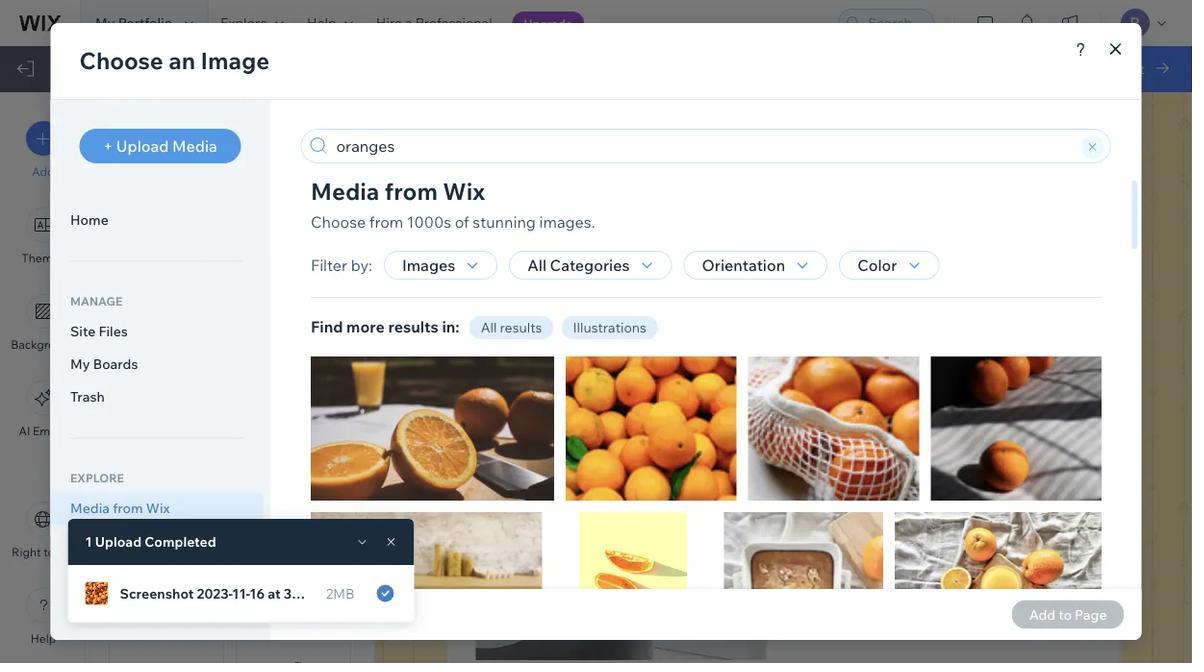 Task type: describe. For each thing, give the bounding box(es) containing it.
any
[[919, 93, 943, 111]]

people
[[882, 499, 922, 514]]

1 vertical spatial help
[[31, 632, 56, 647]]

2 horizontal spatial add
[[198, 60, 224, 77]]

next
[[1115, 60, 1145, 77]]

reach
[[867, 459, 900, 474]]

html
[[150, 473, 183, 488]]

right
[[12, 546, 41, 560]]

divider
[[274, 355, 313, 370]]

easily
[[528, 136, 569, 153]]

2. add recipients
[[184, 60, 295, 77]]

they
[[814, 459, 840, 474]]

clicking.
[[961, 499, 1011, 514]]

feel
[[992, 115, 1017, 132]]

drop
[[636, 136, 669, 153]]

us
[[968, 558, 989, 577]]

1.
[[78, 60, 88, 77]]

fonts
[[751, 115, 786, 132]]

box
[[977, 93, 1001, 111]]

lively inside "this is a great place to tell your audience how they can reach out and get in touch. use eye- catching images and lively text to encourage people to get clicking."
[[940, 479, 972, 494]]

catchy
[[635, 93, 679, 111]]

background button
[[11, 294, 76, 352]]

your up position
[[1038, 115, 1069, 132]]

2 horizontal spatial the
[[990, 136, 1012, 153]]

to right the people
[[925, 499, 937, 514]]

this
[[828, 136, 854, 153]]

brand.
[[479, 136, 524, 153]]

add elements
[[109, 117, 211, 137]]

this
[[812, 438, 838, 454]]

upgrade button
[[513, 12, 584, 35]]

double
[[831, 93, 880, 111]]

2.
[[184, 60, 195, 77]]

to inside right to left 'button'
[[44, 546, 55, 560]]

hire
[[376, 14, 402, 31]]

story.
[[789, 93, 828, 111]]

and down out
[[914, 479, 937, 494]]

1 horizontal spatial change
[[938, 136, 987, 153]]

0 vertical spatial a
[[405, 14, 412, 31]]

themes button
[[22, 208, 65, 266]]

images,
[[707, 157, 759, 174]]

encourage
[[1016, 479, 1077, 494]]

suit
[[876, 115, 901, 132]]

drag
[[573, 136, 603, 153]]

0 vertical spatial get
[[952, 459, 970, 474]]

right to left button
[[12, 502, 75, 560]]

more
[[819, 115, 855, 132]]

touch
[[786, 359, 878, 392]]

video
[[277, 592, 310, 606]]

and down on
[[792, 157, 817, 174]]

0 horizontal spatial help button
[[26, 589, 61, 647]]

explore
[[220, 14, 267, 31]]

use inside use lively images and catchy text to tell your story. double click any text box to add your own content, then change the colors, fonts and more to suit the look and feel of your brand. easily drag and drop elements anywhere on this template to change the position of images, text and more.
[[485, 93, 511, 111]]

and down story.
[[790, 115, 815, 132]]

more.
[[821, 157, 861, 174]]

professional
[[415, 14, 492, 31]]

use lively images and catchy text to tell your story. double click any text box to add your own content, then change the colors, fonts and more to suit the look and feel of your brand. easily drag and drop elements anywhere on this template to change the position of images, text and more.
[[479, 93, 1092, 174]]

to right place
[[932, 438, 944, 454]]

1 horizontal spatial help
[[307, 14, 337, 31]]

click
[[884, 93, 915, 111]]

to down double
[[858, 115, 872, 132]]

template
[[857, 136, 917, 153]]

discover more
[[728, 246, 840, 266]]

discover more link
[[699, 236, 868, 276]]

to up colors,
[[712, 93, 725, 111]]

more
[[800, 246, 840, 266]]

anywhere
[[737, 136, 803, 153]]

own
[[499, 115, 528, 132]]

get in touch
[[689, 359, 878, 392]]

0 vertical spatial of
[[1020, 115, 1034, 132]]

your inside "this is a great place to tell your audience how they can reach out and get in touch. use eye- catching images and lively text to encourage people to get clicking."
[[969, 438, 996, 454]]

how
[[1056, 438, 1081, 454]]

1 vertical spatial of
[[1075, 136, 1088, 153]]

1 horizontal spatial the
[[905, 115, 926, 132]]

ai
[[19, 424, 30, 439]]

right to left
[[12, 546, 75, 560]]

in inside "this is a great place to tell your audience how they can reach out and get in touch. use eye- catching images and lively text to encourage people to get clicking."
[[973, 459, 985, 474]]

look
[[930, 115, 959, 132]]

colors,
[[703, 115, 748, 132]]

this is a great place to tell your audience how they can reach out and get in touch. use eye- catching images and lively text to encourage people to get clicking.
[[812, 438, 1081, 514]]

left
[[57, 546, 75, 560]]

emails
[[33, 424, 68, 439]]



Task type: locate. For each thing, give the bounding box(es) containing it.
1 horizontal spatial elements
[[672, 136, 734, 153]]

and up 'then'
[[606, 93, 631, 111]]

recipients
[[227, 60, 295, 77]]

get left touch.
[[952, 459, 970, 474]]

out
[[903, 459, 923, 474]]

a inside "this is a great place to tell your audience how they can reach out and get in touch. use eye- catching images and lively text to encourage people to get clicking."
[[854, 438, 861, 454]]

1 vertical spatial get
[[940, 499, 958, 514]]

0 vertical spatial lively
[[514, 93, 550, 111]]

add down create
[[109, 117, 139, 137]]

0 horizontal spatial elements
[[143, 117, 211, 137]]

to down look
[[921, 136, 935, 153]]

1 vertical spatial a
[[854, 438, 861, 454]]

change
[[625, 115, 674, 132], [938, 136, 987, 153]]

lively up "clicking."
[[940, 479, 972, 494]]

lively inside use lively images and catchy text to tell your story. double click any text box to add your own content, then change the colors, fonts and more to suit the look and feel of your brand. easily drag and drop elements anywhere on this template to change the position of images, text and more.
[[514, 93, 550, 111]]

add up themes button
[[32, 165, 54, 179]]

eye-
[[1054, 459, 1079, 474]]

a right is
[[854, 438, 861, 454]]

images inside "this is a great place to tell your audience how they can reach out and get in touch. use eye- catching images and lively text to encourage people to get clicking."
[[869, 479, 911, 494]]

your right add
[[1052, 93, 1083, 111]]

0 horizontal spatial the
[[677, 115, 699, 132]]

contact us link
[[875, 548, 1018, 588]]

the left colors,
[[677, 115, 699, 132]]

change up drop
[[625, 115, 674, 132]]

text inside "this is a great place to tell your audience how they can reach out and get in touch. use eye- catching images and lively text to encourage people to get clicking."
[[975, 479, 997, 494]]

tell inside use lively images and catchy text to tell your story. double click any text box to add your own content, then change the colors, fonts and more to suit the look and feel of your brand. easily drag and drop elements anywhere on this template to change the position of images, text and more.
[[729, 93, 751, 111]]

0 vertical spatial add
[[198, 60, 224, 77]]

1 horizontal spatial images
[[869, 479, 911, 494]]

hire a professional
[[376, 14, 492, 31]]

of right feel
[[1020, 115, 1034, 132]]

0 vertical spatial use
[[485, 93, 511, 111]]

add inside button
[[32, 165, 54, 179]]

columns
[[269, 473, 318, 488]]

add for add
[[32, 165, 54, 179]]

2. add recipients link
[[184, 60, 295, 77]]

on
[[807, 136, 824, 153]]

tell right place
[[947, 438, 966, 454]]

0 vertical spatial in
[[748, 359, 778, 392]]

images
[[554, 93, 602, 111], [869, 479, 911, 494]]

1 horizontal spatial a
[[854, 438, 861, 454]]

1 vertical spatial add
[[109, 117, 139, 137]]

1. create link
[[78, 60, 134, 77]]

images down reach
[[869, 479, 911, 494]]

the down feel
[[990, 136, 1012, 153]]

and down 'then'
[[607, 136, 633, 153]]

contact us
[[904, 558, 989, 577]]

content,
[[531, 115, 587, 132]]

1 horizontal spatial tell
[[947, 438, 966, 454]]

Search... field
[[862, 10, 928, 37]]

add right 2.
[[198, 60, 224, 77]]

add
[[1022, 93, 1048, 111]]

use inside "this is a great place to tell your audience how they can reach out and get in touch. use eye- catching images and lively text to encourage people to get clicking."
[[1028, 459, 1051, 474]]

upgrade
[[524, 16, 572, 30]]

hire a professional link
[[365, 0, 504, 46]]

1 vertical spatial help button
[[26, 589, 61, 647]]

of
[[1020, 115, 1034, 132], [1075, 136, 1088, 153]]

text up look
[[947, 93, 973, 111]]

text
[[682, 93, 708, 111], [947, 93, 973, 111], [762, 157, 788, 174], [975, 479, 997, 494]]

0 horizontal spatial tell
[[729, 93, 751, 111]]

to
[[712, 93, 725, 111], [1005, 93, 1019, 111], [858, 115, 872, 132], [921, 136, 935, 153], [932, 438, 944, 454], [1001, 479, 1013, 494], [925, 499, 937, 514], [44, 546, 55, 560]]

0 vertical spatial help
[[307, 14, 337, 31]]

0 vertical spatial change
[[625, 115, 674, 132]]

to down touch.
[[1001, 479, 1013, 494]]

0 horizontal spatial images
[[554, 93, 602, 111]]

tell inside "this is a great place to tell your audience how they can reach out and get in touch. use eye- catching images and lively text to encourage people to get clicking."
[[947, 438, 966, 454]]

your
[[754, 93, 786, 111], [1052, 93, 1083, 111], [1038, 115, 1069, 132], [969, 438, 996, 454]]

to up feel
[[1005, 93, 1019, 111]]

get left "clicking."
[[940, 499, 958, 514]]

change down look
[[938, 136, 987, 153]]

my portfolio
[[95, 14, 173, 31]]

in left touch.
[[973, 459, 985, 474]]

lively up own
[[514, 93, 550, 111]]

ai emails button
[[19, 381, 68, 439]]

1 vertical spatial lively
[[940, 479, 972, 494]]

create
[[91, 60, 134, 77]]

contact
[[904, 558, 963, 577]]

audience
[[999, 438, 1053, 454]]

elements down colors,
[[672, 136, 734, 153]]

a
[[405, 14, 412, 31], [854, 438, 861, 454]]

0 horizontal spatial of
[[1020, 115, 1034, 132]]

position
[[1016, 136, 1071, 153]]

1 vertical spatial in
[[973, 459, 985, 474]]

text down anywhere
[[762, 157, 788, 174]]

tell up colors,
[[729, 93, 751, 111]]

to left left
[[44, 546, 55, 560]]

place
[[898, 438, 929, 454]]

help button left hire
[[295, 0, 365, 46]]

text up "clicking."
[[975, 479, 997, 494]]

and down box
[[963, 115, 989, 132]]

your up touch.
[[969, 438, 996, 454]]

can
[[843, 459, 864, 474]]

1 horizontal spatial use
[[1028, 459, 1051, 474]]

1 vertical spatial images
[[869, 479, 911, 494]]

help button down right to left
[[26, 589, 61, 647]]

portfolio
[[118, 14, 173, 31]]

1 vertical spatial use
[[1028, 459, 1051, 474]]

themes
[[22, 251, 65, 266]]

the down any
[[905, 115, 926, 132]]

discover
[[728, 246, 795, 266]]

0 vertical spatial help button
[[295, 0, 365, 46]]

use
[[485, 93, 511, 111], [1028, 459, 1051, 474]]

use up own
[[485, 93, 511, 111]]

then
[[591, 115, 622, 132]]

and right out
[[926, 459, 948, 474]]

1 horizontal spatial of
[[1075, 136, 1088, 153]]

and
[[606, 93, 631, 111], [790, 115, 815, 132], [963, 115, 989, 132], [607, 136, 633, 153], [792, 157, 817, 174], [926, 459, 948, 474], [914, 479, 937, 494]]

the
[[677, 115, 699, 132], [905, 115, 926, 132], [990, 136, 1012, 153]]

1 horizontal spatial help button
[[295, 0, 365, 46]]

0 horizontal spatial help
[[31, 632, 56, 647]]

ai emails
[[19, 424, 68, 439]]

2 vertical spatial add
[[32, 165, 54, 179]]

help left hire
[[307, 14, 337, 31]]

0 vertical spatial tell
[[729, 93, 751, 111]]

elements down 2.
[[143, 117, 211, 137]]

help button
[[295, 0, 365, 46], [26, 589, 61, 647]]

tell
[[729, 93, 751, 111], [947, 438, 966, 454]]

1 vertical spatial change
[[938, 136, 987, 153]]

lively
[[514, 93, 550, 111], [940, 479, 972, 494]]

0 horizontal spatial add
[[32, 165, 54, 179]]

0 horizontal spatial in
[[748, 359, 778, 392]]

a right hire
[[405, 14, 412, 31]]

help
[[307, 14, 337, 31], [31, 632, 56, 647]]

catching
[[816, 479, 866, 494]]

1 horizontal spatial add
[[109, 117, 139, 137]]

in right "get"
[[748, 359, 778, 392]]

my
[[95, 14, 115, 31]]

0 horizontal spatial use
[[485, 93, 511, 111]]

elements
[[143, 117, 211, 137], [672, 136, 734, 153]]

use up encourage
[[1028, 459, 1051, 474]]

in
[[748, 359, 778, 392], [973, 459, 985, 474]]

images inside use lively images and catchy text to tell your story. double click any text box to add your own content, then change the colors, fonts and more to suit the look and feel of your brand. easily drag and drop elements anywhere on this template to change the position of images, text and more.
[[554, 93, 602, 111]]

0 vertical spatial images
[[554, 93, 602, 111]]

get
[[689, 359, 741, 392]]

0 horizontal spatial a
[[405, 14, 412, 31]]

1 horizontal spatial in
[[973, 459, 985, 474]]

1 horizontal spatial lively
[[940, 479, 972, 494]]

of right position
[[1075, 136, 1088, 153]]

0 horizontal spatial lively
[[514, 93, 550, 111]]

1. create
[[78, 60, 134, 77]]

0 horizontal spatial change
[[625, 115, 674, 132]]

next button
[[1091, 46, 1192, 92]]

background
[[11, 338, 76, 352]]

add button
[[26, 121, 61, 179]]

text up colors,
[[682, 93, 708, 111]]

logo
[[153, 592, 180, 606]]

is
[[841, 438, 851, 454]]

great
[[864, 438, 894, 454]]

add for add elements
[[109, 117, 139, 137]]

add
[[198, 60, 224, 77], [109, 117, 139, 137], [32, 165, 54, 179]]

elements inside use lively images and catchy text to tell your story. double click any text box to add your own content, then change the colors, fonts and more to suit the look and feel of your brand. easily drag and drop elements anywhere on this template to change the position of images, text and more.
[[672, 136, 734, 153]]

touch.
[[988, 459, 1025, 474]]

1 vertical spatial tell
[[947, 438, 966, 454]]

images up the content, on the left top of page
[[554, 93, 602, 111]]

your up fonts
[[754, 93, 786, 111]]

help down right to left
[[31, 632, 56, 647]]



Task type: vqa. For each thing, say whether or not it's contained in the screenshot.
bottom "Armed"
no



